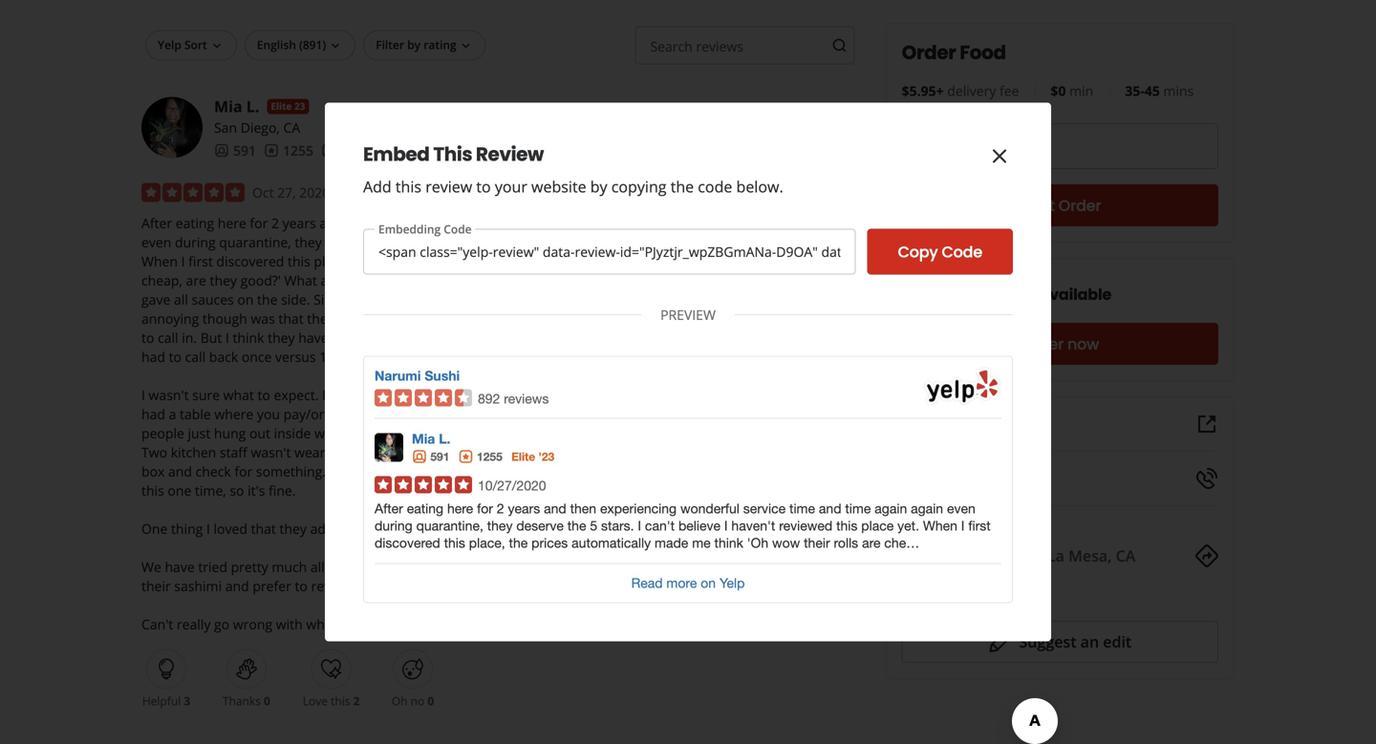 Task type: describe. For each thing, give the bounding box(es) containing it.
1 vertical spatial call
[[185, 348, 206, 366]]

sort
[[509, 424, 533, 443]]

hard
[[560, 310, 589, 328]]

16 photos v2 image
[[321, 143, 337, 158]]

1255
[[283, 141, 314, 160]]

start order button
[[902, 185, 1219, 227]]

24 directions v2 image
[[1196, 545, 1219, 568]]

when
[[142, 252, 178, 270]]

i left can't
[[451, 233, 454, 251]]

below.
[[737, 176, 784, 197]]

embed this review dialog
[[0, 0, 1377, 745]]

2 we from the left
[[660, 558, 680, 576]]

for up quarantine,
[[250, 214, 268, 232]]

oh no 0
[[392, 694, 434, 709]]

sauce
[[576, 271, 612, 290]]

0 vertical spatial it
[[481, 310, 489, 328]]

have up 10
[[299, 329, 328, 347]]

1 vertical spatial a
[[169, 405, 176, 423]]

was right the it
[[698, 463, 722, 481]]

time,
[[195, 482, 226, 500]]

and up because on the top of the page
[[454, 310, 478, 328]]

day
[[379, 291, 401, 309]]

order.
[[727, 424, 765, 443]]

edit
[[1104, 632, 1132, 653]]

walked
[[532, 386, 578, 404]]

0 vertical spatial sure
[[192, 386, 220, 404]]

kitchen
[[171, 444, 216, 462]]

0 horizontal spatial really
[[177, 616, 211, 634]]

1 vertical spatial what
[[550, 463, 581, 481]]

1 vertical spatial one
[[168, 482, 192, 500]]

happening
[[536, 329, 603, 347]]

0 vertical spatial restaurant
[[620, 386, 686, 404]]

0 horizontal spatial thing
[[171, 520, 203, 538]]

and down 'pretty'
[[225, 577, 249, 596]]

that down side.
[[279, 310, 304, 328]]

(2 reactions) element
[[353, 694, 360, 709]]

(0 reactions) element for oh no 0
[[428, 694, 434, 709]]

but
[[200, 329, 222, 347]]

2 less from the left
[[661, 329, 685, 347]]

here
[[218, 214, 246, 232]]

24 pencil v2 image
[[989, 631, 1012, 654]]

their up 'revert'
[[328, 558, 358, 576]]

i down can
[[538, 577, 541, 596]]

591
[[233, 141, 256, 160]]

1 horizontal spatial wasn't
[[251, 444, 291, 462]]

thanks 0
[[223, 694, 270, 709]]

order inside i wasn't sure what to expect. i order per usual over the phone. walked in the restaurant and they had a table where you pay/order/pickup. the restaurant is small and so it was uncomfortable when people just hung out inside while i was waiting for them to sort some discrepancy on my food order. two kitchen staff wasn't wearing gloves that i saw especially since they open each one of the to go box and check for something. i waited quite a bit and wasn't sure what was happening. it was just this one time, so it's fine.
[[330, 386, 364, 404]]

one inside after eating here for 2 years and then experiencing wonderful service time and time again again even during quarantine, they deserve the 5 stars. i can't believe i haven't reviewed this place yet. when i first discovered this place, the prices automatically made me think 'oh wow their rolls are cheap, are they good?' what also stood out was that when i asked for sauce on the side, they really gave all sauces on the side. since that day i have yet been disappointed. one thing that was annoying though was that they were always busy, and it was super hard to get through sometimes to call in. but i think they have a system in place because it was happening less and less and i only had to call back once versus 10 times. now on to recent experience during quarantine.
[[591, 291, 618, 309]]

ordered
[[717, 558, 767, 576]]

sauces
[[192, 291, 234, 309]]

address
[[972, 137, 1021, 155]]

order for food
[[902, 39, 957, 66]]

1 horizontal spatial during
[[563, 348, 604, 366]]

by
[[591, 176, 608, 197]]

the down wow
[[635, 271, 656, 290]]

and up deserve
[[320, 214, 344, 232]]

was down the been
[[493, 310, 517, 328]]

copy code region
[[352, 175, 1025, 604]]

i left asked
[[507, 271, 511, 290]]

have up the sashimi
[[165, 558, 195, 576]]

i down service
[[539, 233, 543, 251]]

0 vertical spatial think
[[568, 252, 600, 270]]

2020
[[299, 183, 330, 202]]

1 horizontal spatial 2
[[353, 694, 360, 709]]

table
[[180, 405, 211, 423]]

1 vertical spatial go
[[468, 520, 484, 538]]

and up reviewed
[[609, 214, 633, 232]]

inside
[[274, 424, 311, 443]]

and down kitchen
[[168, 463, 192, 481]]

order food
[[902, 39, 1006, 66]]

and up uncomfortable
[[689, 386, 713, 404]]

on right the now
[[412, 348, 428, 366]]

gave
[[142, 291, 171, 309]]

0 horizontal spatial so
[[230, 482, 244, 500]]

get
[[902, 523, 929, 544]]

on down "'oh"
[[615, 271, 632, 290]]

stars.
[[413, 233, 447, 251]]

2 vertical spatial you
[[341, 616, 364, 634]]

to inside copy code region
[[476, 176, 491, 197]]

start
[[1020, 195, 1055, 217]]

uncomfortable
[[629, 405, 722, 423]]

as
[[431, 577, 445, 596]]

side,
[[659, 271, 688, 290]]

prefer
[[253, 577, 291, 596]]

believe
[[491, 233, 535, 251]]

photos element
[[321, 141, 371, 160]]

wonderful
[[463, 214, 527, 232]]

0 horizontal spatial think
[[233, 329, 264, 347]]

phone.
[[485, 386, 528, 404]]

all inside after eating here for 2 years and then experiencing wonderful service time and time again again even during quarantine, they deserve the 5 stars. i can't believe i haven't reviewed this place yet. when i first discovered this place, the prices automatically made me think 'oh wow their rolls are cheap, are they good?' what also stood out was that when i asked for sauce on the side, they really gave all sauces on the side. since that day i have yet been disappointed. one thing that was annoying though was that they were always busy, and it was super hard to get through sometimes to call in. but i think they have a system in place because it was happening less and less and i only had to call back once versus 10 times. now on to recent experience during quarantine.
[[174, 291, 188, 309]]

cheap,
[[142, 271, 183, 290]]

staff
[[220, 444, 247, 462]]

i right but
[[226, 329, 229, 347]]

the right over
[[461, 386, 481, 404]]

quarantine,
[[219, 233, 291, 251]]

some
[[537, 424, 571, 443]]

copying
[[612, 176, 667, 197]]

they down the some
[[553, 444, 581, 462]]

that down side, on the top left
[[656, 291, 681, 309]]

waited
[[337, 463, 378, 481]]

open
[[584, 444, 616, 462]]

annoying
[[142, 310, 199, 328]]

add
[[310, 520, 334, 538]]

food
[[960, 39, 1006, 66]]

0 vertical spatial place
[[682, 233, 715, 251]]

i right day
[[404, 291, 408, 309]]

for down me
[[554, 271, 572, 290]]

is
[[495, 405, 504, 423]]

and right beer
[[487, 520, 511, 538]]

this inside i wasn't sure what to expect. i order per usual over the phone. walked in the restaurant and they had a table where you pay/order/pickup. the restaurant is small and so it was uncomfortable when people just hung out inside while i was waiting for them to sort some discrepancy on my food order. two kitchen staff wasn't wearing gloves that i saw especially since they open each one of the to go box and check for something. i waited quite a bit and wasn't sure what was happening. it was just this one time, so it's fine.
[[142, 482, 164, 500]]

was down prices
[[413, 271, 437, 290]]

0 horizontal spatial one
[[142, 520, 168, 538]]

2 inside after eating here for 2 years and then experiencing wonderful service time and time again again even during quarantine, they deserve the 5 stars. i can't believe i haven't reviewed this place yet. when i first discovered this place, the prices automatically made me think 'oh wow their rolls are cheap, are they good?' what also stood out was that when i asked for sauce on the side, they really gave all sauces on the side. since that day i have yet been disappointed. one thing that was annoying though was that they were always busy, and it was super hard to get through sometimes to call in. but i think they have a system in place because it was happening less and less and i only had to call back once versus 10 times. now on to recent experience during quarantine.
[[272, 214, 279, 232]]

and right rolls, at the left
[[395, 558, 418, 576]]

was up 'sometimes'
[[685, 291, 709, 309]]

they up order.
[[717, 386, 744, 404]]

was right though
[[251, 310, 275, 328]]

all inside we have tried pretty much all their rolls, and i don't think you can be disappointed. we have ordered their sashimi and prefer to revert back to rolls as the only thing i liked was their salmon.
[[311, 558, 325, 576]]

i right "while"
[[351, 424, 355, 443]]

and right bit at bottom left
[[448, 463, 472, 481]]

$0
[[1051, 82, 1067, 100]]

salmon.
[[638, 577, 688, 596]]

i up pay/order/pickup.
[[322, 386, 326, 404]]

1 vertical spatial place
[[406, 329, 438, 347]]

0 vertical spatial are
[[724, 252, 744, 270]]

1 vertical spatial it
[[497, 329, 505, 347]]

16 review v2 image
[[264, 143, 279, 158]]

especially
[[454, 444, 515, 462]]

the inside we have tried pretty much all their rolls, and i don't think you can be disappointed. we have ordered their sashimi and prefer to revert back to rolls as the only thing i liked was their salmon.
[[448, 577, 469, 596]]

that inside i wasn't sure what to expect. i order per usual over the phone. walked in the restaurant and they had a table where you pay/order/pickup. the restaurant is small and so it was uncomfortable when people just hung out inside while i was waiting for them to sort some discrepancy on my food order. two kitchen staff wasn't wearing gloves that i saw especially since they open each one of the to go box and check for something. i waited quite a bit and wasn't sure what was happening. it was just this one time, so it's fine.
[[391, 444, 416, 462]]

in.
[[182, 329, 197, 347]]

directions
[[933, 523, 1011, 544]]

2 time from the left
[[636, 214, 664, 232]]

review
[[426, 176, 473, 197]]

in inside after eating here for 2 years and then experiencing wonderful service time and time again again even during quarantine, they deserve the 5 stars. i can't believe i haven't reviewed this place yet. when i first discovered this place, the prices automatically made me think 'oh wow their rolls are cheap, are they good?' what also stood out was that when i asked for sauce on the side, they really gave all sauces on the side. since that day i have yet been disappointed. one thing that was annoying though was that they were always busy, and it was super hard to get through sometimes to call in. but i think they have a system in place because it was happening less and less and i only had to call back once versus 10 times. now on to recent experience during quarantine.
[[390, 329, 402, 347]]

1 vertical spatial just
[[726, 463, 748, 481]]

pretty
[[231, 558, 268, 576]]

delicious!
[[684, 520, 745, 538]]

this left (2 reactions) element
[[331, 694, 350, 709]]

because
[[442, 329, 494, 347]]

their up can't
[[142, 577, 171, 596]]

mia l. link
[[214, 96, 259, 117]]

1 0 from the left
[[264, 694, 270, 709]]

them
[[456, 424, 489, 443]]

search
[[651, 37, 693, 55]]

review
[[476, 141, 544, 168]]

2 vertical spatial go
[[214, 616, 230, 634]]

i down wearing
[[330, 463, 333, 481]]

on down good?'
[[237, 291, 254, 309]]

super
[[520, 310, 556, 328]]

takeout available
[[973, 284, 1112, 305]]

their left salmon.
[[605, 577, 635, 596]]

have left "asahi"
[[574, 520, 604, 538]]

wow
[[628, 252, 657, 270]]

suggest an edit button
[[902, 621, 1219, 664]]

ca inside get directions 9118 fletcher pkwy la mesa, ca 91942
[[1116, 546, 1136, 567]]

for down staff
[[235, 463, 253, 481]]

you inside we have tried pretty much all their rolls, and i don't think you can be disappointed. we have ordered their sashimi and prefer to revert back to rolls as the only thing i liked was their salmon.
[[500, 558, 523, 576]]

the inside copy code region
[[671, 176, 694, 197]]

i wasn't sure what to expect. i order per usual over the phone. walked in the restaurant and they had a table where you pay/order/pickup. the restaurant is small and so it was uncomfortable when people just hung out inside while i was waiting for them to sort some discrepancy on my food order. two kitchen staff wasn't wearing gloves that i saw especially since they open each one of the to go box and check for something. i waited quite a bit and wasn't sure what was happening. it was just this one time, so it's fine.
[[142, 386, 765, 500]]

was up experience
[[509, 329, 533, 347]]

1 vertical spatial order
[[382, 520, 416, 538]]

and down preview
[[688, 329, 712, 347]]

they down years
[[295, 233, 322, 251]]

0 vertical spatial during
[[175, 233, 216, 251]]

and down walked
[[544, 405, 568, 423]]

the down 'food'
[[696, 444, 716, 462]]

they right side, on the top left
[[691, 271, 718, 290]]

their inside after eating here for 2 years and then experiencing wonderful service time and time again again even during quarantine, they deserve the 5 stars. i can't believe i haven't reviewed this place yet. when i first discovered this place, the prices automatically made me think 'oh wow their rolls are cheap, are they good?' what also stood out was that when i asked for sauce on the side, they really gave all sauces on the side. since that day i have yet been disappointed. one thing that was annoying though was that they were always busy, and it was super hard to get through sometimes to call in. but i think they have a system in place because it was happening less and less and i only had to call back once versus 10 times. now on to recent experience during quarantine.
[[661, 252, 690, 270]]

black.
[[645, 520, 681, 538]]

were
[[338, 310, 369, 328]]

i left the saw
[[419, 444, 423, 462]]

eating
[[176, 214, 214, 232]]

each
[[620, 444, 649, 462]]

sometimes
[[686, 310, 755, 328]]

food
[[695, 424, 724, 443]]

embed this review
[[363, 141, 544, 168]]

45
[[1145, 82, 1161, 100]]

0 vertical spatial wasn't
[[149, 386, 189, 404]]

2 again from the left
[[705, 214, 739, 232]]

copy
[[898, 241, 938, 263]]

1 time from the left
[[577, 214, 605, 232]]

the down good?'
[[257, 291, 278, 309]]

'oh
[[603, 252, 625, 270]]

they up be
[[543, 520, 570, 538]]

that right loved
[[251, 520, 276, 538]]

they up versus
[[268, 329, 295, 347]]

something.
[[256, 463, 326, 481]]

that up yet
[[441, 271, 466, 290]]

i down 'sometimes'
[[716, 329, 719, 347]]

people
[[142, 424, 184, 443]]

fine.
[[269, 482, 296, 500]]

really inside after eating here for 2 years and then experiencing wonderful service time and time again again even during quarantine, they deserve the 5 stars. i can't believe i haven't reviewed this place yet. when i first discovered this place, the prices automatically made me think 'oh wow their rolls are cheap, are they good?' what also stood out was that when i asked for sauce on the side, they really gave all sauces on the side. since that day i have yet been disappointed. one thing that was annoying though was that they were always busy, and it was super hard to get through sometimes to call in. but i think they have a system in place because it was happening less and less and i only had to call back once versus 10 times. now on to recent experience during quarantine.
[[722, 271, 756, 290]]

thing inside after eating here for 2 years and then experiencing wonderful service time and time again again even during quarantine, they deserve the 5 stars. i can't believe i haven't reviewed this place yet. when i first discovered this place, the prices automatically made me think 'oh wow their rolls are cheap, are they good?' what also stood out was that when i asked for sauce on the side, they really gave all sauces on the side. since that day i have yet been disappointed. one thing that was annoying though was that they were always busy, and it was super hard to get through sometimes to call in. but i think they have a system in place because it was happening less and less and i only had to call back once versus 10 times. now on to recent experience during quarantine.
[[621, 291, 653, 309]]

thing inside we have tried pretty much all their rolls, and i don't think you can be disappointed. we have ordered their sashimi and prefer to revert back to rolls as the only thing i liked was their salmon.
[[502, 577, 534, 596]]

side.
[[281, 291, 310, 309]]

was right add
[[338, 520, 362, 538]]

can
[[526, 558, 548, 576]]



Task type: vqa. For each thing, say whether or not it's contained in the screenshot.
the rightmost field
no



Task type: locate. For each thing, give the bounding box(es) containing it.
1 less from the left
[[607, 329, 630, 347]]

was right liked
[[578, 577, 602, 596]]

1 we from the left
[[142, 558, 161, 576]]

yet.
[[718, 233, 741, 251]]

mesa,
[[1069, 546, 1112, 567]]

0 vertical spatial what
[[223, 386, 254, 404]]

disappointed. up super
[[502, 291, 588, 309]]

1 horizontal spatial in
[[581, 386, 593, 404]]

0 horizontal spatial place
[[406, 329, 438, 347]]

back inside we have tried pretty much all their rolls, and i don't think you can be disappointed. we have ordered their sashimi and prefer to revert back to rolls as the only thing i liked was their salmon.
[[352, 577, 381, 596]]

0 horizontal spatial again
[[668, 214, 701, 232]]

and up quarantine.
[[634, 329, 658, 347]]

1 vertical spatial so
[[230, 482, 244, 500]]

1 horizontal spatial less
[[661, 329, 685, 347]]

order up pay/order/pickup.
[[330, 386, 364, 404]]

1 vertical spatial order
[[1059, 195, 1102, 217]]

0 horizontal spatial back
[[209, 348, 238, 366]]

diego,
[[241, 118, 280, 137]]

my
[[672, 424, 691, 443]]

it inside i wasn't sure what to expect. i order per usual over the phone. walked in the restaurant and they had a table where you pay/order/pickup. the restaurant is small and so it was uncomfortable when people just hung out inside while i was waiting for them to sort some discrepancy on my food order. two kitchen staff wasn't wearing gloves that i saw especially since they open each one of the to go box and check for something. i waited quite a bit and wasn't sure what was happening. it was just this one time, so it's fine.
[[590, 405, 598, 423]]

choose.
[[367, 616, 415, 634]]

was up 'gloves'
[[358, 424, 382, 443]]

reviews element
[[264, 141, 314, 160]]

really
[[722, 271, 756, 290], [177, 616, 211, 634]]

0 vertical spatial ca
[[283, 118, 300, 137]]

order left now
[[1022, 334, 1064, 355]]

0 horizontal spatial only
[[472, 577, 499, 596]]

0 right thanks
[[264, 694, 270, 709]]

during down eating
[[175, 233, 216, 251]]

i left the first
[[181, 252, 185, 270]]

only inside we have tried pretty much all their rolls, and i don't think you can be disappointed. we have ordered their sashimi and prefer to revert back to rolls as the only thing i liked was their salmon.
[[472, 577, 499, 596]]

0 horizontal spatial what
[[223, 386, 254, 404]]

suggest
[[1020, 632, 1077, 653]]

back inside after eating here for 2 years and then experiencing wonderful service time and time again again even during quarantine, they deserve the 5 stars. i can't believe i haven't reviewed this place yet. when i first discovered this place, the prices automatically made me think 'oh wow their rolls are cheap, are they good?' what also stood out was that when i asked for sauce on the side, they really gave all sauces on the side. since that day i have yet been disappointed. one thing that was annoying though was that they were always busy, and it was super hard to get through sometimes to call in. but i think they have a system in place because it was happening less and less and i only had to call back once versus 10 times. now on to recent experience during quarantine.
[[209, 348, 238, 366]]

1 vertical spatial out
[[250, 424, 271, 443]]

rolls inside we have tried pretty much all their rolls, and i don't think you can be disappointed. we have ordered their sashimi and prefer to revert back to rolls as the only thing i liked was their salmon.
[[401, 577, 428, 596]]

0 vertical spatial 2
[[272, 214, 279, 232]]

copy code
[[898, 241, 983, 263]]

back
[[209, 348, 238, 366], [352, 577, 381, 596]]

24 external link v2 image
[[1196, 413, 1219, 436]]

2 horizontal spatial wasn't
[[475, 463, 516, 481]]

in inside i wasn't sure what to expect. i order per usual over the phone. walked in the restaurant and they had a table where you pay/order/pickup. the restaurant is small and so it was uncomfortable when people just hung out inside while i was waiting for them to sort some discrepancy on my food order. two kitchen staff wasn't wearing gloves that i saw especially since they open each one of the to go box and check for something. i waited quite a bit and wasn't sure what was happening. it was just this one time, so it's fine.
[[581, 386, 593, 404]]

search reviews
[[651, 37, 744, 55]]

since
[[314, 291, 347, 309]]

system
[[343, 329, 387, 347]]

rolls inside after eating here for 2 years and then experiencing wonderful service time and time again again even during quarantine, they deserve the 5 stars. i can't believe i haven't reviewed this place yet. when i first discovered this place, the prices automatically made me think 'oh wow their rolls are cheap, are they good?' what also stood out was that when i asked for sauce on the side, they really gave all sauces on the side. since that day i have yet been disappointed. one thing that was annoying though was that they were always busy, and it was super hard to get through sometimes to call in. but i think they have a system in place because it was happening less and less and i only had to call back once versus 10 times. now on to recent experience during quarantine.
[[694, 252, 720, 270]]

1 horizontal spatial it
[[497, 329, 505, 347]]

you inside i wasn't sure what to expect. i order per usual over the phone. walked in the restaurant and they had a table where you pay/order/pickup. the restaurant is small and so it was uncomfortable when people just hung out inside while i was waiting for them to sort some discrepancy on my food order. two kitchen staff wasn't wearing gloves that i saw especially since they open each one of the to go box and check for something. i waited quite a bit and wasn't sure what was happening. it was just this one time, so it's fine.
[[257, 405, 280, 423]]

times.
[[338, 348, 376, 366]]

2 horizontal spatial think
[[568, 252, 600, 270]]

1 horizontal spatial you
[[341, 616, 364, 634]]

think inside we have tried pretty much all their rolls, and i don't think you can be disappointed. we have ordered their sashimi and prefer to revert back to rolls as the only thing i liked was their salmon.
[[465, 558, 496, 576]]

to
[[476, 176, 491, 197], [593, 310, 605, 328], [142, 329, 154, 347], [169, 348, 182, 366], [432, 348, 444, 366], [258, 386, 270, 404], [492, 424, 505, 443], [720, 444, 733, 462], [365, 520, 378, 538], [452, 520, 465, 538], [295, 577, 308, 596], [385, 577, 397, 596]]

friends element
[[214, 141, 256, 160]]

0 vertical spatial you
[[257, 405, 280, 423]]

1 horizontal spatial really
[[722, 271, 756, 290]]

less down get at the top of page
[[607, 329, 630, 347]]

go inside i wasn't sure what to expect. i order per usual over the phone. walked in the restaurant and they had a table where you pay/order/pickup. the restaurant is small and so it was uncomfortable when people just hung out inside while i was waiting for them to sort some discrepancy on my food order. two kitchen staff wasn't wearing gloves that i saw especially since they open each one of the to go box and check for something. i waited quite a bit and wasn't sure what was happening. it was just this one time, so it's fine.
[[736, 444, 752, 462]]

made
[[506, 252, 541, 270]]

delivery address start order
[[918, 137, 1102, 217]]

1 horizontal spatial so
[[572, 405, 586, 423]]

0 vertical spatial had
[[142, 348, 165, 366]]

this inside copy code region
[[396, 176, 422, 197]]

with
[[276, 616, 303, 634]]

rolls,
[[361, 558, 391, 576]]

0 horizontal spatial out
[[250, 424, 271, 443]]

2 horizontal spatial a
[[417, 463, 425, 481]]

their up side, on the top left
[[661, 252, 690, 270]]

time up "haven't"
[[577, 214, 605, 232]]

0 horizontal spatial a
[[169, 405, 176, 423]]

0 horizontal spatial you
[[257, 405, 280, 423]]

that up can
[[515, 520, 540, 538]]

1 horizontal spatial out
[[388, 271, 409, 290]]

1 vertical spatial in
[[581, 386, 593, 404]]

for up the saw
[[434, 424, 452, 443]]

2 (0 reactions) element from the left
[[428, 694, 434, 709]]

when inside i wasn't sure what to expect. i order per usual over the phone. walked in the restaurant and they had a table where you pay/order/pickup. the restaurant is small and so it was uncomfortable when people just hung out inside while i was waiting for them to sort some discrepancy on my food order. two kitchen staff wasn't wearing gloves that i saw especially since they open each one of the to go box and check for something. i waited quite a bit and wasn't sure what was happening. it was just this one time, so it's fine.
[[725, 405, 760, 423]]

restaurant
[[620, 386, 686, 404], [426, 405, 491, 423]]

over
[[430, 386, 457, 404]]

1 vertical spatial wasn't
[[251, 444, 291, 462]]

was
[[413, 271, 437, 290], [685, 291, 709, 309], [251, 310, 275, 328], [493, 310, 517, 328], [509, 329, 533, 347], [601, 405, 626, 423], [358, 424, 382, 443], [584, 463, 609, 481], [698, 463, 722, 481], [338, 520, 362, 538], [578, 577, 602, 596]]

search image
[[832, 38, 848, 53]]

the up discrepancy
[[596, 386, 617, 404]]

go down order.
[[736, 444, 752, 462]]

i left loved
[[206, 520, 210, 538]]

1 vertical spatial ca
[[1116, 546, 1136, 567]]

of
[[680, 444, 692, 462]]

1 vertical spatial during
[[563, 348, 604, 366]]

24 phone v2 image
[[1196, 468, 1219, 491]]

all up 'revert'
[[311, 558, 325, 576]]

call
[[158, 329, 178, 347], [185, 348, 206, 366]]

order now link
[[902, 323, 1219, 365]]

0
[[264, 694, 270, 709], [428, 694, 434, 709]]

you left choose.
[[341, 616, 364, 634]]

wearing
[[295, 444, 344, 462]]

0 vertical spatial back
[[209, 348, 238, 366]]

1 horizontal spatial order
[[382, 520, 416, 538]]

had up "people"
[[142, 405, 165, 423]]

0 vertical spatial when
[[469, 271, 504, 290]]

reviewed
[[595, 233, 652, 251]]

the
[[671, 176, 694, 197], [378, 233, 399, 251], [354, 252, 374, 270], [635, 271, 656, 290], [257, 291, 278, 309], [461, 386, 481, 404], [596, 386, 617, 404], [696, 444, 716, 462], [448, 577, 469, 596]]

get
[[609, 310, 628, 328]]

think up "once"
[[233, 329, 264, 347]]

1 horizontal spatial place
[[682, 233, 715, 251]]

only right as
[[472, 577, 499, 596]]

1 vertical spatial back
[[352, 577, 381, 596]]

automatically
[[418, 252, 502, 270]]

out inside after eating here for 2 years and then experiencing wonderful service time and time again again even during quarantine, they deserve the 5 stars. i can't believe i haven't reviewed this place yet. when i first discovered this place, the prices automatically made me think 'oh wow their rolls are cheap, are they good?' what also stood out was that when i asked for sauce on the side, they really gave all sauces on the side. since that day i have yet been disappointed. one thing that was annoying though was that they were always busy, and it was super hard to get through sometimes to call in. but i think they have a system in place because it was happening less and less and i only had to call back once versus 10 times. now on to recent experience during quarantine.
[[388, 271, 409, 290]]

out inside i wasn't sure what to expect. i order per usual over the phone. walked in the restaurant and they had a table where you pay/order/pickup. the restaurant is small and so it was uncomfortable when people just hung out inside while i was waiting for them to sort some discrepancy on my food order. two kitchen staff wasn't wearing gloves that i saw especially since they open each one of the to go box and check for something. i waited quite a bit and wasn't sure what was happening. it was just this one time, so it's fine.
[[250, 424, 271, 443]]

1 vertical spatial had
[[142, 405, 165, 423]]

order
[[330, 386, 364, 404], [382, 520, 416, 538]]

reviews
[[696, 37, 744, 55]]

2 horizontal spatial you
[[500, 558, 523, 576]]

your
[[495, 176, 528, 197]]

they down 'since' on the top left of the page
[[307, 310, 334, 328]]

wasn't
[[149, 386, 189, 404], [251, 444, 291, 462], [475, 463, 516, 481]]

again
[[668, 214, 701, 232], [705, 214, 739, 232]]

beer
[[420, 520, 449, 538]]

i left don't
[[422, 558, 426, 576]]

during down happening
[[563, 348, 604, 366]]

back down but
[[209, 348, 238, 366]]

back down rolls, at the left
[[352, 577, 381, 596]]

order inside "delivery address start order"
[[1059, 195, 1102, 217]]

they left add
[[280, 520, 307, 538]]

we up salmon.
[[660, 558, 680, 576]]

wasn't down especially
[[475, 463, 516, 481]]

check
[[196, 463, 231, 481]]

call down annoying on the left top
[[158, 329, 178, 347]]

$5.95+ delivery fee
[[902, 82, 1020, 100]]

it up discrepancy
[[590, 405, 598, 423]]

they up sauces
[[210, 271, 237, 290]]

(3 reactions) element
[[184, 694, 190, 709]]

sashimi
[[174, 577, 222, 596]]

0 horizontal spatial 0
[[264, 694, 270, 709]]

1 horizontal spatial we
[[660, 558, 680, 576]]

photo of mia l. image
[[142, 97, 203, 158]]

1 vertical spatial one
[[142, 520, 168, 538]]

this up what
[[288, 252, 311, 270]]

1 horizontal spatial time
[[636, 214, 664, 232]]

1 horizontal spatial think
[[465, 558, 496, 576]]

embed
[[363, 141, 430, 168]]

0 vertical spatial in
[[390, 329, 402, 347]]

they
[[295, 233, 322, 251], [210, 271, 237, 290], [691, 271, 718, 290], [307, 310, 334, 328], [268, 329, 295, 347], [717, 386, 744, 404], [553, 444, 581, 462], [280, 520, 307, 538], [543, 520, 570, 538]]

0 horizontal spatial wasn't
[[149, 386, 189, 404]]

once
[[242, 348, 272, 366]]

i up "people"
[[142, 386, 145, 404]]

discovered
[[216, 252, 284, 270]]

helpful
[[142, 694, 181, 709]]

the up stood
[[354, 252, 374, 270]]

0 vertical spatial thing
[[621, 291, 653, 309]]

tried
[[198, 558, 228, 576]]

0 horizontal spatial all
[[174, 291, 188, 309]]

expect.
[[274, 386, 319, 404]]

2 0 from the left
[[428, 694, 434, 709]]

ca inside elite 23 san diego, ca
[[283, 118, 300, 137]]

0 horizontal spatial 2
[[272, 214, 279, 232]]

haven't
[[546, 233, 592, 251]]

16 friends v2 image
[[214, 143, 229, 158]]

0 vertical spatial one
[[653, 444, 676, 462]]

(0 reactions) element
[[264, 694, 270, 709], [428, 694, 434, 709]]

1 horizontal spatial just
[[726, 463, 748, 481]]

so left it's in the left of the page
[[230, 482, 244, 500]]

small
[[508, 405, 541, 423]]

0 horizontal spatial go
[[214, 616, 230, 634]]

usual
[[392, 386, 426, 404]]

asked
[[514, 271, 551, 290]]

0 vertical spatial only
[[723, 329, 749, 347]]

1 vertical spatial when
[[725, 405, 760, 423]]

was up discrepancy
[[601, 405, 626, 423]]

2 had from the top
[[142, 405, 165, 423]]

27,
[[277, 183, 296, 202]]

0 vertical spatial call
[[158, 329, 178, 347]]

even
[[142, 233, 171, 251]]

0 vertical spatial disappointed.
[[502, 291, 588, 309]]

order now
[[1022, 334, 1100, 355]]

0 horizontal spatial it
[[481, 310, 489, 328]]

fee
[[1000, 82, 1020, 100]]

was down open
[[584, 463, 609, 481]]

1 horizontal spatial call
[[185, 348, 206, 366]]

2324
[[340, 141, 371, 160]]

0 horizontal spatial rolls
[[401, 577, 428, 596]]

thing left loved
[[171, 520, 203, 538]]

had inside i wasn't sure what to expect. i order per usual over the phone. walked in the restaurant and they had a table where you pay/order/pickup. the restaurant is small and so it was uncomfortable when people just hung out inside while i was waiting for them to sort some discrepancy on my food order. two kitchen staff wasn't wearing gloves that i saw especially since they open each one of the to go box and check for something. i waited quite a bit and wasn't sure what was happening. it was just this one time, so it's fine.
[[142, 405, 165, 423]]

get directions link
[[902, 523, 1011, 544]]

2 horizontal spatial go
[[736, 444, 752, 462]]

1 vertical spatial are
[[186, 271, 206, 290]]

ca right mesa,
[[1116, 546, 1136, 567]]

have up "busy,"
[[412, 291, 442, 309]]

suggest an edit
[[1020, 632, 1132, 653]]

box
[[142, 463, 165, 481]]

when inside after eating here for 2 years and then experiencing wonderful service time and time again again even during quarantine, they deserve the 5 stars. i can't believe i haven't reviewed this place yet. when i first discovered this place, the prices automatically made me think 'oh wow their rolls are cheap, are they good?' what also stood out was that when i asked for sauce on the side, they really gave all sauces on the side. since that day i have yet been disappointed. one thing that was annoying though was that they were always busy, and it was super hard to get through sometimes to call in. but i think they have a system in place because it was happening less and less and i only had to call back once versus 10 times. now on to recent experience during quarantine.
[[469, 271, 504, 290]]

really right can't
[[177, 616, 211, 634]]

what down the some
[[550, 463, 581, 481]]

2 horizontal spatial it
[[590, 405, 598, 423]]

restaurant up uncomfortable
[[620, 386, 686, 404]]

in right walked
[[581, 386, 593, 404]]

0 horizontal spatial just
[[188, 424, 211, 443]]

this
[[433, 141, 472, 168]]

1 vertical spatial sure
[[519, 463, 547, 481]]

have
[[412, 291, 442, 309], [299, 329, 328, 347], [574, 520, 604, 538], [165, 558, 195, 576], [683, 558, 713, 576]]

0 horizontal spatial we
[[142, 558, 161, 576]]

helpful 3
[[142, 694, 190, 709]]

narumisushisd.com
[[902, 414, 1052, 435]]

0 horizontal spatial (0 reactions) element
[[264, 694, 270, 709]]

1 horizontal spatial rolls
[[694, 252, 720, 270]]

disappointed. inside we have tried pretty much all their rolls, and i don't think you can be disappointed. we have ordered their sashimi and prefer to revert back to rolls as the only thing i liked was their salmon.
[[571, 558, 657, 576]]

one left of
[[653, 444, 676, 462]]

1 (0 reactions) element from the left
[[264, 694, 270, 709]]

have up salmon.
[[683, 558, 713, 576]]

during
[[175, 233, 216, 251], [563, 348, 604, 366]]

thing
[[621, 291, 653, 309], [171, 520, 203, 538], [502, 577, 534, 596]]

through
[[632, 310, 682, 328]]

disappointed. inside after eating here for 2 years and then experiencing wonderful service time and time again again even during quarantine, they deserve the 5 stars. i can't believe i haven't reviewed this place yet. when i first discovered this place, the prices automatically made me think 'oh wow their rolls are cheap, are they good?' what also stood out was that when i asked for sauce on the side, they really gave all sauces on the side. since that day i have yet been disappointed. one thing that was annoying though was that they were always busy, and it was super hard to get through sometimes to call in. but i think they have a system in place because it was happening less and less and i only had to call back once versus 10 times. now on to recent experience during quarantine.
[[502, 291, 588, 309]]

order for now
[[1022, 334, 1064, 355]]

after eating here for 2 years and then experiencing wonderful service time and time again again even during quarantine, they deserve the 5 stars. i can't believe i haven't reviewed this place yet. when i first discovered this place, the prices automatically made me think 'oh wow their rolls are cheap, are they good?' what also stood out was that when i asked for sauce on the side, they really gave all sauces on the side. since that day i have yet been disappointed. one thing that was annoying though was that they were always busy, and it was super hard to get through sometimes to call in. but i think they have a system in place because it was happening less and less and i only had to call back once versus 10 times. now on to recent experience during quarantine.
[[142, 214, 756, 366]]

0 horizontal spatial are
[[186, 271, 206, 290]]

3
[[184, 694, 190, 709]]

0 horizontal spatial call
[[158, 329, 178, 347]]

0 vertical spatial all
[[174, 291, 188, 309]]

time up reviewed
[[636, 214, 664, 232]]

go left wrong
[[214, 616, 230, 634]]

1 horizontal spatial again
[[705, 214, 739, 232]]

a up 10
[[332, 329, 339, 347]]

wasn't up something.
[[251, 444, 291, 462]]

1 again from the left
[[668, 214, 701, 232]]

stood
[[350, 271, 385, 290]]

  text field
[[363, 229, 856, 275]]

0 horizontal spatial time
[[577, 214, 605, 232]]

oct 27, 2020
[[252, 183, 330, 202]]

order left beer
[[382, 520, 416, 538]]

1 vertical spatial all
[[311, 558, 325, 576]]

on inside i wasn't sure what to expect. i order per usual over the phone. walked in the restaurant and they had a table where you pay/order/pickup. the restaurant is small and so it was uncomfortable when people just hung out inside while i was waiting for them to sort some discrepancy on my food order. two kitchen staff wasn't wearing gloves that i saw especially since they open each one of the to go box and check for something. i waited quite a bit and wasn't sure what was happening. it was just this one time, so it's fine.
[[652, 424, 669, 443]]

this up wow
[[655, 233, 678, 251]]

0 horizontal spatial restaurant
[[426, 405, 491, 423]]

1 vertical spatial think
[[233, 329, 264, 347]]

2 horizontal spatial what
[[550, 463, 581, 481]]

an
[[1081, 632, 1100, 653]]

0 horizontal spatial one
[[168, 482, 192, 500]]

the left 5 at top
[[378, 233, 399, 251]]

again down code on the top right
[[668, 214, 701, 232]]

had inside after eating here for 2 years and then experiencing wonderful service time and time again again even during quarantine, they deserve the 5 stars. i can't believe i haven't reviewed this place yet. when i first discovered this place, the prices automatically made me think 'oh wow their rolls are cheap, are they good?' what also stood out was that when i asked for sauce on the side, they really gave all sauces on the side. since that day i have yet been disappointed. one thing that was annoying though was that they were always busy, and it was super hard to get through sometimes to call in. but i think they have a system in place because it was happening less and less and i only had to call back once versus 10 times. now on to recent experience during quarantine.
[[142, 348, 165, 366]]

it down the been
[[481, 310, 489, 328]]

1 had from the top
[[142, 348, 165, 366]]

5 star rating image
[[142, 183, 245, 202]]

in up the now
[[390, 329, 402, 347]]

that
[[441, 271, 466, 290], [350, 291, 375, 309], [656, 291, 681, 309], [279, 310, 304, 328], [391, 444, 416, 462], [251, 520, 276, 538], [515, 520, 540, 538]]

1 horizontal spatial sure
[[519, 463, 547, 481]]

think
[[568, 252, 600, 270], [233, 329, 264, 347], [465, 558, 496, 576]]

so down walked
[[572, 405, 586, 423]]

0 horizontal spatial in
[[390, 329, 402, 347]]

2 vertical spatial a
[[417, 463, 425, 481]]

1 vertical spatial disappointed.
[[571, 558, 657, 576]]

1 vertical spatial rolls
[[401, 577, 428, 596]]

a up "people"
[[169, 405, 176, 423]]

was inside we have tried pretty much all their rolls, and i don't think you can be disappointed. we have ordered their sashimi and prefer to revert back to rolls as the only thing i liked was their salmon.
[[578, 577, 602, 596]]

1 horizontal spatial go
[[468, 520, 484, 538]]

a
[[332, 329, 339, 347], [169, 405, 176, 423], [417, 463, 425, 481]]

  text field
[[635, 26, 855, 64]]

add this review to your website by copying the code below.
[[363, 176, 784, 197]]

always
[[372, 310, 414, 328]]

thanks
[[223, 694, 261, 709]]

1 horizontal spatial only
[[723, 329, 749, 347]]

l.
[[246, 96, 259, 117]]

restaurant up them
[[426, 405, 491, 423]]

only down 'sometimes'
[[723, 329, 749, 347]]

(0 reactions) element for thanks 0
[[264, 694, 270, 709]]

only inside after eating here for 2 years and then experiencing wonderful service time and time again again even during quarantine, they deserve the 5 stars. i can't believe i haven't reviewed this place yet. when i first discovered this place, the prices automatically made me think 'oh wow their rolls are cheap, are they good?' what also stood out was that when i asked for sauce on the side, they really gave all sauces on the side. since that day i have yet been disappointed. one thing that was annoying though was that they were always busy, and it was super hard to get through sometimes to call in. but i think they have a system in place because it was happening less and less and i only had to call back once versus 10 times. now on to recent experience during quarantine.
[[723, 329, 749, 347]]

now
[[380, 348, 408, 366]]

a inside after eating here for 2 years and then experiencing wonderful service time and time again again even during quarantine, they deserve the 5 stars. i can't believe i haven't reviewed this place yet. when i first discovered this place, the prices automatically made me think 'oh wow their rolls are cheap, are they good?' what also stood out was that when i asked for sauce on the side, they really gave all sauces on the side. since that day i have yet been disappointed. one thing that was annoying though was that they were always busy, and it was super hard to get through sometimes to call in. but i think they have a system in place because it was happening less and less and i only had to call back once versus 10 times. now on to recent experience during quarantine.
[[332, 329, 339, 347]]

mins
[[1164, 82, 1194, 100]]

that down stood
[[350, 291, 375, 309]]

sure up the table at the bottom
[[192, 386, 220, 404]]

good?'
[[241, 271, 281, 290]]

order right start
[[1059, 195, 1102, 217]]

preview
[[661, 306, 716, 324]]

so
[[572, 405, 586, 423], [230, 482, 244, 500]]

1 horizontal spatial ca
[[1116, 546, 1136, 567]]

what right with on the left of the page
[[306, 616, 337, 634]]

elite
[[271, 100, 292, 113]]

2 left years
[[272, 214, 279, 232]]

fletcher
[[941, 546, 1001, 567]]

this right the add
[[396, 176, 422, 197]]

the
[[399, 405, 422, 423]]

one left time,
[[168, 482, 192, 500]]

we
[[142, 558, 161, 576], [660, 558, 680, 576]]

think up sauce
[[568, 252, 600, 270]]

0 vertical spatial order
[[902, 39, 957, 66]]

2 vertical spatial what
[[306, 616, 337, 634]]

rolls down "yet."
[[694, 252, 720, 270]]

when up order.
[[725, 405, 760, 423]]

0 vertical spatial one
[[591, 291, 618, 309]]

close image
[[989, 145, 1012, 168]]

been
[[467, 291, 499, 309]]



